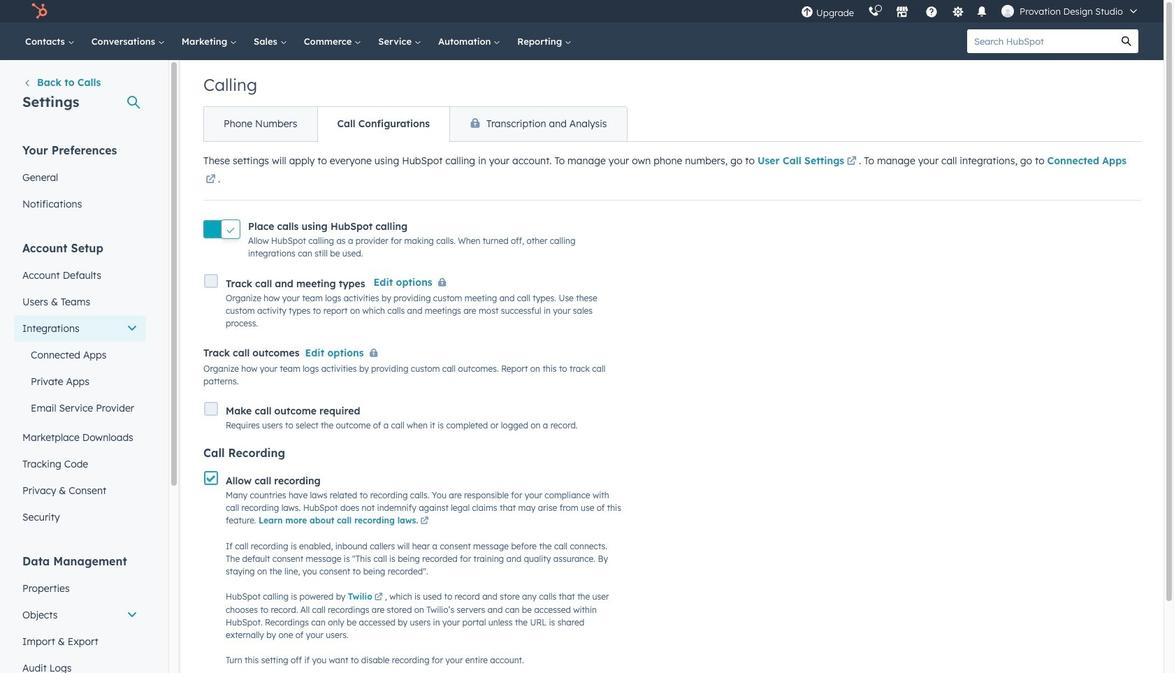 Task type: describe. For each thing, give the bounding box(es) containing it.
marketplaces image
[[896, 6, 909, 19]]

Search HubSpot search field
[[967, 29, 1115, 53]]

data management element
[[14, 554, 146, 673]]



Task type: vqa. For each thing, say whether or not it's contained in the screenshot.
User Guides element at left
no



Task type: locate. For each thing, give the bounding box(es) containing it.
1 vertical spatial link opens in a new window image
[[374, 593, 383, 601]]

link opens in a new window image
[[206, 172, 216, 189], [374, 593, 383, 601]]

1 horizontal spatial link opens in a new window image
[[374, 593, 383, 601]]

0 horizontal spatial link opens in a new window image
[[206, 172, 216, 189]]

account setup element
[[14, 240, 146, 530]]

link opens in a new window image
[[847, 154, 857, 171], [847, 157, 857, 167], [206, 175, 216, 185], [420, 515, 429, 527], [420, 517, 429, 525], [374, 591, 383, 604]]

james peterson image
[[1002, 5, 1014, 17]]

0 vertical spatial link opens in a new window image
[[206, 172, 216, 189]]

menu
[[794, 0, 1147, 22]]

your preferences element
[[14, 143, 146, 217]]

navigation
[[203, 106, 627, 142]]



